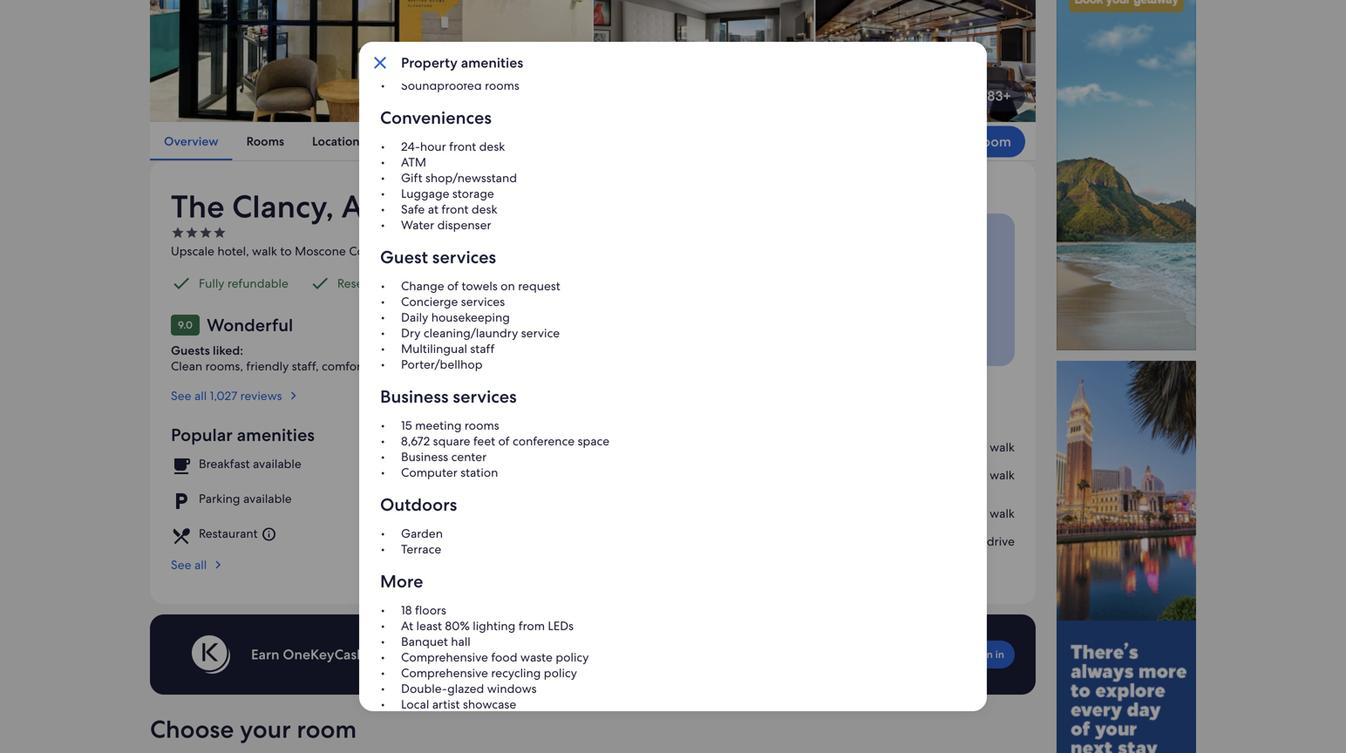 Task type: describe. For each thing, give the bounding box(es) containing it.
amenities for property amenities
[[461, 54, 524, 72]]

3 xsmall image from the left
[[199, 226, 213, 240]]

15 meeting rooms
[[401, 418, 499, 434]]

at
[[401, 618, 414, 634]]

staff
[[471, 341, 495, 357]]

towels
[[462, 278, 498, 294]]

terrace list item
[[380, 542, 966, 557]]

feet
[[474, 434, 496, 449]]

cleaning/laundry
[[424, 325, 518, 341]]

comprehensive recycling policy list item
[[380, 666, 966, 681]]

18 floors list item
[[380, 603, 966, 618]]

front for hour
[[449, 139, 476, 154]]

atm
[[401, 154, 427, 170]]

housekeeping
[[432, 310, 510, 325]]

upscale
[[171, 243, 215, 259]]

business center list item
[[380, 449, 966, 465]]

rooms link
[[233, 122, 298, 161]]

collection
[[506, 186, 652, 227]]

guests liked: clean rooms, friendly staff, comfortable rooms
[[171, 343, 427, 374]]

services for business services
[[453, 386, 517, 408]]

when
[[444, 646, 480, 664]]

atm list item
[[380, 154, 966, 170]]

fully
[[199, 275, 225, 291]]

request
[[518, 278, 561, 294]]

2 4 from the top
[[956, 467, 963, 483]]

1 horizontal spatial more
[[624, 646, 658, 664]]

local artist showcase list item
[[380, 697, 966, 713]]

business for business services
[[380, 386, 449, 408]]

dry cleaning/laundry service list item
[[380, 325, 966, 341]]

1 vertical spatial on
[[369, 646, 385, 664]]

soundproofed
[[401, 78, 482, 93]]

upscale hotel, walk to moscone convention center
[[171, 243, 454, 259]]

2 vertical spatial rooms
[[465, 418, 499, 434]]

this
[[389, 646, 412, 664]]

computer station list item
[[380, 465, 966, 481]]

hour
[[420, 139, 446, 154]]

in
[[540, 646, 552, 664]]

18 for 18 min drive
[[949, 534, 960, 549]]

change
[[401, 278, 444, 294]]

desk for 24-hour front desk
[[479, 139, 505, 154]]

dialog containing conveniences
[[359, 0, 987, 754]]

center
[[451, 449, 487, 465]]

refundable
[[228, 275, 289, 291]]

1 4 from the top
[[956, 439, 963, 455]]

moscone
[[295, 243, 346, 259]]

multilingual
[[401, 341, 468, 357]]

9.0
[[178, 318, 193, 332]]

guests
[[171, 343, 210, 358]]

center
[[416, 243, 454, 259]]

comprehensive for comprehensive food waste policy
[[401, 650, 488, 666]]

restaurant
[[199, 526, 258, 542]]

breakfast available
[[199, 456, 302, 472]]

comfortable
[[322, 358, 390, 374]]

water dispenser list item
[[380, 217, 966, 233]]

double-glazed windows list item
[[380, 681, 966, 697]]

safe
[[401, 201, 425, 217]]

comprehensive food waste policy
[[401, 650, 589, 666]]

parking
[[199, 491, 240, 507]]

banquet hall list item
[[380, 634, 966, 650]]

property
[[401, 54, 458, 72]]

overview link
[[150, 122, 233, 161]]

location
[[312, 134, 360, 149]]

glazed
[[448, 681, 484, 697]]

dispenser
[[438, 217, 492, 233]]

windows
[[487, 681, 537, 697]]

rewards
[[662, 646, 713, 664]]

food
[[491, 650, 518, 666]]

gift
[[401, 170, 423, 186]]

comprehensive food waste policy list item
[[380, 650, 966, 666]]

1 horizontal spatial of
[[499, 434, 510, 449]]

convention
[[349, 243, 414, 259]]

you
[[483, 646, 507, 664]]

outdoors
[[380, 494, 457, 516]]

leds
[[548, 618, 574, 634]]

11
[[955, 506, 963, 521]]

daily housekeeping list item
[[380, 310, 966, 325]]

accessibility
[[472, 134, 541, 149]]

service
[[521, 325, 560, 341]]

least
[[417, 618, 442, 634]]

popular
[[171, 424, 233, 446]]

conference
[[513, 434, 575, 449]]

daily
[[401, 310, 429, 325]]

positive theme image for fully refundable
[[171, 273, 192, 294]]

amenities
[[388, 134, 444, 149]]

0 horizontal spatial more
[[380, 570, 424, 593]]

concierge services list item
[[380, 294, 966, 310]]

property amenity image
[[150, 0, 592, 122]]

policy right in
[[556, 650, 589, 666]]

local artist showcase
[[401, 697, 517, 713]]

recycling
[[491, 666, 541, 681]]

soundproofed rooms
[[401, 78, 520, 93]]

autograph
[[342, 186, 498, 227]]

18 floors
[[401, 603, 447, 618]]

available for parking available
[[243, 491, 292, 507]]

see
[[171, 557, 192, 573]]

water
[[401, 217, 435, 233]]

breakfast
[[199, 456, 250, 472]]

stay
[[415, 646, 441, 664]]

0 vertical spatial on
[[501, 278, 515, 294]]

dry cleaning/laundry service
[[401, 325, 560, 341]]

change of towels on request list item
[[380, 278, 966, 294]]

business services
[[380, 386, 517, 408]]

services for concierge services
[[461, 294, 505, 310]]

gift shop/newsstand list item
[[380, 170, 966, 186]]

safe at front desk
[[401, 201, 498, 217]]

your
[[240, 714, 291, 746]]

clancy,
[[232, 186, 334, 227]]

8,672 square feet of conference space list item
[[380, 434, 966, 449]]

the clancy, autograph collection
[[171, 186, 652, 227]]

sign
[[510, 646, 537, 664]]

popular amenities
[[171, 424, 315, 446]]

now,
[[384, 275, 410, 291]]



Task type: vqa. For each thing, say whether or not it's contained in the screenshot.
adventures!
yes



Task type: locate. For each thing, give the bounding box(es) containing it.
the
[[171, 186, 225, 227]]

1 vertical spatial available
[[243, 491, 292, 507]]

1 comprehensive from the top
[[401, 650, 488, 666]]

amenities link
[[374, 122, 458, 161]]

policy
[[556, 650, 589, 666], [544, 666, 577, 681]]

18 for 18 floors
[[401, 603, 412, 618]]

luggage
[[401, 186, 450, 201]]

earn onekeycash on this stay when you sign in and book. more rewards for more adventures!
[[251, 646, 851, 664]]

1 horizontal spatial on
[[501, 278, 515, 294]]

room, 2 queen beds, non smoking, city view | premium bedding, in-room safe, desk, blackout drapes image
[[594, 0, 814, 122]]

1 vertical spatial 4
[[956, 467, 963, 483]]

services up feet
[[453, 386, 517, 408]]

porter/bellhop list item
[[380, 357, 966, 372]]

0 vertical spatial available
[[253, 456, 302, 472]]

choose your room
[[150, 714, 357, 746]]

medium image down staff,
[[286, 388, 301, 404]]

0 horizontal spatial friendly
[[246, 358, 289, 374]]

0 vertical spatial medium image
[[286, 388, 301, 404]]

1 horizontal spatial friendly
[[503, 456, 545, 472]]

on
[[501, 278, 515, 294], [369, 646, 385, 664]]

desk up shop/newsstand on the top of the page
[[479, 139, 505, 154]]

dialog
[[359, 0, 987, 754]]

guest services
[[380, 246, 496, 269]]

fully refundable
[[199, 275, 289, 291]]

2 4 min walk from the top
[[956, 467, 1015, 483]]

1 horizontal spatial positive theme image
[[310, 273, 330, 294]]

pay
[[413, 275, 433, 291]]

conveniences
[[380, 106, 492, 129]]

1 horizontal spatial amenities
[[461, 54, 524, 72]]

business center
[[401, 449, 487, 465]]

0 horizontal spatial of
[[447, 278, 459, 294]]

computer station
[[401, 465, 498, 481]]

1 positive theme image from the left
[[171, 273, 192, 294]]

daily housekeeping
[[401, 310, 510, 325]]

later
[[436, 275, 461, 291]]

on left this
[[369, 646, 385, 664]]

positive theme image left fully
[[171, 273, 192, 294]]

at least 80% lighting from leds
[[401, 618, 574, 634]]

close, go back to stay details. image
[[370, 52, 391, 73]]

services
[[432, 246, 496, 269], [461, 294, 505, 310], [453, 386, 517, 408]]

1 xsmall image from the left
[[171, 226, 185, 240]]

safe at front desk list item
[[380, 201, 966, 217]]

friendly down 8,672 square feet of conference space
[[503, 456, 545, 472]]

15 meeting rooms list item
[[380, 418, 966, 434]]

medium image inside see all button
[[210, 557, 226, 573]]

book.
[[583, 646, 620, 664]]

available
[[253, 456, 302, 472], [243, 491, 292, 507]]

18 left floors
[[401, 603, 412, 618]]

front right hour
[[449, 139, 476, 154]]

0 vertical spatial desk
[[479, 139, 505, 154]]

0 vertical spatial 4 min walk
[[956, 439, 1015, 455]]

artist
[[432, 697, 460, 713]]

liked:
[[213, 343, 243, 358]]

room
[[297, 714, 357, 746]]

onekeycash
[[283, 646, 365, 664]]

map image
[[744, 214, 1015, 366]]

1 vertical spatial medium image
[[210, 557, 226, 573]]

services up later
[[432, 246, 496, 269]]

0 vertical spatial business
[[380, 386, 449, 408]]

1 4 min walk from the top
[[956, 439, 1015, 455]]

policy down the and
[[544, 666, 577, 681]]

1 vertical spatial friendly
[[503, 456, 545, 472]]

1 vertical spatial 4 min walk
[[956, 467, 1015, 483]]

of right feet
[[499, 434, 510, 449]]

of
[[447, 278, 459, 294], [499, 434, 510, 449]]

available down the popular amenities
[[253, 456, 302, 472]]

space
[[578, 434, 610, 449]]

friendly inside guests liked: clean rooms, friendly staff, comfortable rooms
[[246, 358, 289, 374]]

0 vertical spatial 4
[[956, 439, 963, 455]]

pet friendly
[[482, 456, 545, 472]]

positive theme image for reserve now, pay later
[[310, 273, 330, 294]]

services for guest services
[[432, 246, 496, 269]]

all
[[195, 557, 207, 573]]

at least 80% lighting from leds list item
[[380, 618, 966, 634]]

pet friendly button
[[482, 456, 565, 473]]

multilingual staff
[[401, 341, 495, 357]]

front for at
[[442, 201, 469, 217]]

floors
[[415, 603, 447, 618]]

2 positive theme image from the left
[[310, 273, 330, 294]]

double-glazed windows
[[401, 681, 537, 697]]

0 vertical spatial front
[[449, 139, 476, 154]]

xsmall image
[[171, 226, 185, 240], [185, 226, 199, 240], [199, 226, 213, 240]]

1 vertical spatial of
[[499, 434, 510, 449]]

xsmall image
[[213, 226, 227, 240]]

11 min walk
[[955, 506, 1015, 521]]

2 vertical spatial services
[[453, 386, 517, 408]]

list containing 4 min walk
[[744, 439, 1015, 565]]

4
[[956, 439, 963, 455], [956, 467, 963, 483]]

banquet
[[401, 634, 448, 650]]

medium image right all
[[210, 557, 226, 573]]

18 down 11
[[949, 534, 960, 549]]

friendly inside button
[[503, 456, 545, 472]]

0 horizontal spatial positive theme image
[[171, 273, 192, 294]]

business for business center
[[401, 449, 448, 465]]

rooms down multilingual
[[393, 358, 427, 374]]

1 vertical spatial front
[[442, 201, 469, 217]]

0 horizontal spatial 18
[[401, 603, 412, 618]]

0 horizontal spatial medium image
[[210, 557, 226, 573]]

positive theme image
[[171, 273, 192, 294], [310, 273, 330, 294]]

amenities up the breakfast available
[[237, 424, 315, 446]]

1 vertical spatial amenities
[[237, 424, 315, 446]]

concierge services
[[401, 294, 505, 310]]

amenities up soundproofed rooms at the left of page
[[461, 54, 524, 72]]

adventures!
[[775, 646, 851, 664]]

4 min walk
[[956, 439, 1015, 455], [956, 467, 1015, 483]]

and
[[556, 646, 580, 664]]

medium image
[[286, 388, 301, 404], [210, 557, 226, 573]]

0 horizontal spatial amenities
[[237, 424, 315, 446]]

guest
[[380, 246, 428, 269]]

1 vertical spatial more
[[624, 646, 658, 664]]

accessibility link
[[458, 122, 555, 161]]

location link
[[298, 122, 374, 161]]

24-
[[401, 139, 420, 154]]

1 vertical spatial list
[[744, 439, 1015, 565]]

1 vertical spatial 18
[[401, 603, 412, 618]]

list
[[150, 122, 1036, 161], [744, 439, 1015, 565]]

desk down shop/newsstand on the top of the page
[[472, 201, 498, 217]]

dry
[[401, 325, 421, 341]]

comprehensive recycling policy
[[401, 666, 577, 681]]

luggage storage list item
[[380, 186, 966, 201]]

daily cooked-to-order breakfast for a fee image
[[816, 0, 1036, 122]]

reserve now, pay later
[[337, 275, 461, 291]]

0 vertical spatial amenities
[[461, 54, 524, 72]]

18 min drive
[[949, 534, 1015, 549]]

choose
[[150, 714, 234, 746]]

local
[[401, 697, 429, 713]]

available for breakfast available
[[253, 456, 302, 472]]

soundproofed rooms list item
[[380, 78, 966, 93]]

banquet hall
[[401, 634, 471, 650]]

clean
[[171, 358, 202, 374]]

reserve
[[337, 275, 381, 291]]

shop/newsstand
[[426, 170, 517, 186]]

0 vertical spatial of
[[447, 278, 459, 294]]

0 horizontal spatial on
[[369, 646, 385, 664]]

friendly left staff,
[[246, 358, 289, 374]]

amenities for popular amenities
[[237, 424, 315, 446]]

more up comprehensive recycling policy list item
[[624, 646, 658, 664]]

0 vertical spatial friendly
[[246, 358, 289, 374]]

rooms up center
[[465, 418, 499, 434]]

0 vertical spatial 18
[[949, 534, 960, 549]]

garden
[[401, 526, 443, 542]]

front right at
[[442, 201, 469, 217]]

more up 18 floors
[[380, 570, 424, 593]]

from
[[519, 618, 545, 634]]

garden list item
[[380, 526, 966, 542]]

waste
[[521, 650, 553, 666]]

comprehensive for comprehensive recycling policy
[[401, 666, 488, 681]]

80%
[[445, 618, 470, 634]]

rooms
[[247, 134, 284, 149]]

24-hour front desk list item
[[380, 139, 966, 154]]

desk for safe at front desk
[[472, 201, 498, 217]]

rooms inside guests liked: clean rooms, friendly staff, comfortable rooms
[[393, 358, 427, 374]]

1 vertical spatial business
[[401, 449, 448, 465]]

0 vertical spatial list
[[150, 122, 1036, 161]]

available up theme default icon
[[243, 491, 292, 507]]

1 vertical spatial rooms
[[393, 358, 427, 374]]

services up dry cleaning/laundry service
[[461, 294, 505, 310]]

meeting
[[415, 418, 462, 434]]

rooms down "property amenities" at the top
[[485, 78, 520, 93]]

list containing overview
[[150, 122, 1036, 161]]

0 vertical spatial services
[[432, 246, 496, 269]]

theme default image
[[261, 527, 277, 542]]

wonderful
[[207, 314, 293, 337]]

multilingual staff list item
[[380, 341, 966, 357]]

station
[[461, 465, 498, 481]]

terrace
[[401, 542, 442, 557]]

on right the towels
[[501, 278, 515, 294]]

0 vertical spatial rooms
[[485, 78, 520, 93]]

of left the towels
[[447, 278, 459, 294]]

2 xsmall image from the left
[[185, 226, 199, 240]]

walk
[[252, 243, 277, 259], [990, 439, 1015, 455], [990, 467, 1015, 483], [990, 506, 1015, 521]]

restaurant button
[[199, 526, 277, 543]]

1 vertical spatial services
[[461, 294, 505, 310]]

2 comprehensive from the top
[[401, 666, 488, 681]]

wonderful element
[[207, 314, 293, 337]]

showcase
[[463, 697, 517, 713]]

1 vertical spatial desk
[[472, 201, 498, 217]]

0 vertical spatial more
[[380, 570, 424, 593]]

hotel,
[[218, 243, 249, 259]]

desk
[[479, 139, 505, 154], [472, 201, 498, 217]]

1 horizontal spatial 18
[[949, 534, 960, 549]]

positive theme image down moscone
[[310, 273, 330, 294]]

1 horizontal spatial medium image
[[286, 388, 301, 404]]

computer
[[401, 465, 458, 481]]



